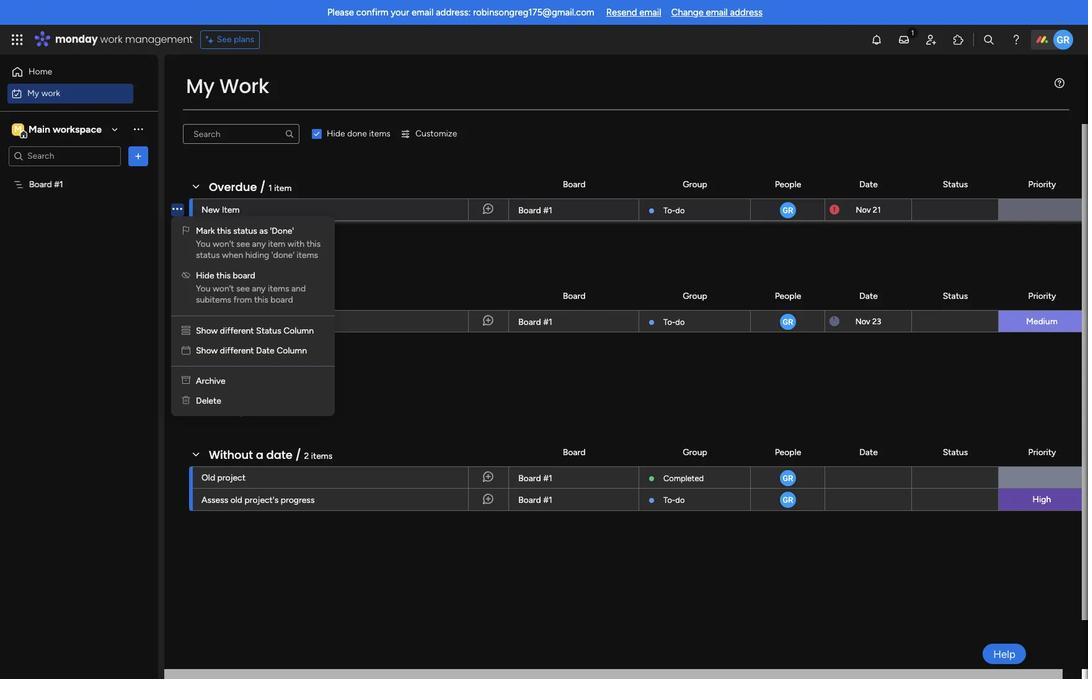 Task type: vqa. For each thing, say whether or not it's contained in the screenshot.
third Status field from the bottom of the page
no



Task type: describe. For each thing, give the bounding box(es) containing it.
board #1 inside board #1 list box
[[29, 179, 63, 189]]

0 vertical spatial board
[[233, 270, 255, 281]]

priority for /
[[1029, 447, 1056, 457]]

show for show different date column
[[196, 345, 218, 356]]

help
[[994, 648, 1016, 660]]

2 to- from the top
[[664, 318, 676, 327]]

status for item
[[943, 179, 968, 189]]

items inside you won't see any items and subitems from this board
[[268, 283, 289, 294]]

hide for hide done items
[[327, 128, 345, 139]]

2 vertical spatial greg robinson image
[[779, 491, 797, 509]]

new
[[202, 205, 220, 215]]

item for see
[[268, 239, 285, 249]]

nov 21
[[856, 205, 881, 214]]

board #1 list box
[[0, 171, 158, 362]]

0 for today /
[[256, 250, 261, 260]]

people for 1
[[775, 291, 802, 301]]

address
[[730, 7, 763, 18]]

workspace options image
[[132, 123, 145, 135]]

old project
[[202, 473, 246, 483]]

high
[[1033, 494, 1052, 505]]

3 to- from the top
[[664, 496, 676, 505]]

3
[[232, 316, 236, 327]]

Search in workspace field
[[26, 149, 104, 163]]

customize button
[[396, 124, 462, 144]]

this up won't
[[216, 270, 231, 281]]

21
[[873, 205, 881, 214]]

my work button
[[7, 83, 133, 103]]

1 vertical spatial greg robinson image
[[779, 469, 797, 488]]

when
[[222, 250, 243, 260]]

3 do from the top
[[676, 496, 685, 505]]

email for change email address
[[706, 7, 728, 18]]

work
[[219, 72, 269, 100]]

1 image
[[907, 25, 919, 39]]

address:
[[436, 7, 471, 18]]

home
[[29, 66, 52, 77]]

items inside later / 0 items
[[256, 406, 278, 417]]

resend email
[[606, 7, 662, 18]]

different for status
[[220, 326, 254, 336]]

my work
[[27, 88, 60, 98]]

/ right when
[[247, 246, 253, 262]]

date
[[266, 447, 293, 463]]

m
[[14, 124, 22, 134]]

options image
[[132, 150, 145, 162]]

workspace
[[53, 123, 102, 135]]

2 greg robinson image from the top
[[779, 313, 797, 331]]

you won't see any item with this status when hiding 'done' items
[[196, 239, 323, 260]]

week for next
[[237, 358, 266, 373]]

and
[[291, 283, 306, 294]]

please
[[327, 7, 354, 18]]

invite members image
[[925, 33, 938, 46]]

main
[[29, 123, 50, 135]]

nov 23
[[856, 317, 882, 326]]

later
[[209, 403, 237, 418]]

a
[[256, 447, 264, 463]]

plans
[[234, 34, 254, 45]]

my for my work
[[186, 72, 215, 100]]

notifications image
[[871, 33, 883, 46]]

my work
[[186, 72, 269, 100]]

any for status
[[252, 239, 266, 249]]

any for board
[[252, 283, 266, 294]]

apps image
[[953, 33, 965, 46]]

from
[[234, 295, 252, 305]]

customize
[[415, 128, 457, 139]]

priority for item
[[1029, 179, 1056, 189]]

'done'
[[271, 250, 295, 260]]

week for this
[[234, 291, 264, 306]]

item for /
[[281, 295, 298, 305]]

done
[[347, 128, 367, 139]]

date for /
[[860, 447, 878, 457]]

old
[[231, 495, 243, 505]]

column for show different date column
[[277, 345, 307, 356]]

email for resend email
[[640, 7, 662, 18]]

see
[[217, 34, 232, 45]]

new item
[[202, 205, 240, 215]]

1 greg robinson image from the top
[[779, 201, 797, 220]]

management
[[125, 32, 193, 47]]

you won't see any items and subitems from this board
[[196, 283, 308, 305]]

/ right from
[[266, 291, 272, 306]]

status for /
[[943, 447, 968, 457]]

see plans
[[217, 34, 254, 45]]

item inside overdue / 1 item
[[274, 183, 292, 194]]

next week / 0 items
[[209, 358, 306, 373]]

show different date column
[[196, 345, 307, 356]]

v2 status outline image
[[182, 326, 190, 336]]

project
[[217, 473, 246, 483]]

select product image
[[11, 33, 24, 46]]

items inside the next week / 0 items
[[285, 362, 306, 372]]

delete
[[196, 396, 221, 406]]

project's
[[245, 495, 279, 505]]

won't
[[213, 283, 234, 294]]

Filter dashboard by text search field
[[183, 124, 300, 144]]

search everything image
[[983, 33, 995, 46]]

1 do from the top
[[676, 206, 685, 215]]

1 email from the left
[[412, 7, 434, 18]]

#1 inside list box
[[54, 179, 63, 189]]

nov for nov 21
[[856, 205, 871, 214]]

change email address
[[671, 7, 763, 18]]

hiding
[[245, 250, 269, 260]]

see for when
[[236, 239, 250, 249]]

work for monday
[[100, 32, 123, 47]]

workspace image
[[12, 122, 24, 136]]

2
[[304, 451, 309, 461]]

project 3
[[202, 316, 236, 327]]

your
[[391, 7, 409, 18]]

23
[[873, 317, 882, 326]]

items right done
[[369, 128, 391, 139]]

today
[[209, 246, 244, 262]]

resend
[[606, 7, 637, 18]]

/ left 2
[[295, 447, 301, 463]]

help button
[[983, 644, 1026, 664]]

without
[[209, 447, 253, 463]]

search image
[[285, 129, 295, 139]]



Task type: locate. For each thing, give the bounding box(es) containing it.
2 horizontal spatial 0
[[277, 362, 283, 372]]

robinsongreg175@gmail.com
[[473, 7, 595, 18]]

as
[[259, 226, 268, 236]]

1 vertical spatial 1
[[275, 295, 279, 305]]

my
[[186, 72, 215, 100], [27, 88, 39, 98]]

items down the show different date column
[[285, 362, 306, 372]]

/ right later at bottom left
[[240, 403, 246, 418]]

people
[[775, 179, 802, 189], [775, 291, 802, 301], [775, 447, 802, 457]]

v2 overdue deadline image
[[830, 204, 840, 216]]

3 people from the top
[[775, 447, 802, 457]]

0 vertical spatial see
[[236, 239, 250, 249]]

see plans button
[[200, 30, 260, 49]]

work right monday
[[100, 32, 123, 47]]

/
[[260, 179, 266, 195], [247, 246, 253, 262], [266, 291, 272, 306], [269, 358, 274, 373], [240, 403, 246, 418], [295, 447, 301, 463]]

this week / 1 item
[[209, 291, 298, 306]]

won't
[[213, 239, 234, 249]]

board up you won't see any items and subitems from this board in the top of the page
[[233, 270, 255, 281]]

my left work
[[186, 72, 215, 100]]

0 vertical spatial any
[[252, 239, 266, 249]]

1 vertical spatial 0
[[277, 362, 283, 372]]

old
[[202, 473, 215, 483]]

1 vertical spatial to-
[[664, 318, 676, 327]]

2 priority from the top
[[1029, 291, 1056, 301]]

1 group from the top
[[683, 179, 708, 189]]

group for 1
[[683, 291, 708, 301]]

this right with
[[307, 239, 321, 249]]

greg robinson image
[[1054, 30, 1074, 50], [779, 469, 797, 488], [779, 491, 797, 509]]

status inside you won't see any item with this status when hiding 'done' items
[[196, 250, 220, 260]]

0 vertical spatial item
[[274, 183, 292, 194]]

'done'
[[270, 226, 294, 236]]

emoji picker flags image
[[183, 226, 189, 236]]

2 vertical spatial to-
[[664, 496, 676, 505]]

later / 0 items
[[209, 403, 278, 418]]

0 vertical spatial people
[[775, 179, 802, 189]]

any up from
[[252, 283, 266, 294]]

you inside you won't see any item with this status when hiding 'done' items
[[196, 239, 211, 249]]

board down and
[[271, 295, 293, 305]]

0 vertical spatial greg robinson image
[[1054, 30, 1074, 50]]

1 vertical spatial nov
[[856, 317, 871, 326]]

home button
[[7, 62, 133, 82]]

main workspace
[[29, 123, 102, 135]]

1 inside this week / 1 item
[[275, 295, 279, 305]]

3 board #1 link from the top
[[517, 467, 631, 489]]

0 right later at bottom left
[[248, 406, 254, 417]]

items down with
[[297, 250, 318, 260]]

1 vertical spatial week
[[237, 358, 266, 373]]

medium
[[1027, 316, 1058, 327]]

you up subitems
[[196, 283, 211, 294]]

/ right overdue at the left of the page
[[260, 179, 266, 195]]

see up from
[[236, 283, 250, 294]]

assess
[[202, 495, 228, 505]]

3 priority from the top
[[1029, 447, 1056, 457]]

monday work management
[[55, 32, 193, 47]]

1 vertical spatial do
[[676, 318, 685, 327]]

you inside you won't see any items and subitems from this board
[[196, 283, 211, 294]]

1 vertical spatial people
[[775, 291, 802, 301]]

status down won't at left top
[[196, 250, 220, 260]]

group
[[683, 179, 708, 189], [683, 291, 708, 301], [683, 447, 708, 457]]

work
[[100, 32, 123, 47], [41, 88, 60, 98]]

2 to-do from the top
[[664, 318, 685, 327]]

0 vertical spatial 0
[[256, 250, 261, 260]]

0 down the show different date column
[[277, 362, 283, 372]]

you
[[196, 239, 211, 249], [196, 283, 211, 294]]

0 horizontal spatial board
[[233, 270, 255, 281]]

1 vertical spatial show
[[196, 345, 218, 356]]

#1
[[54, 179, 63, 189], [543, 205, 552, 216], [543, 317, 552, 327], [543, 473, 552, 484], [543, 495, 552, 505]]

0 vertical spatial group
[[683, 179, 708, 189]]

change
[[671, 7, 704, 18]]

2 any from the top
[[252, 283, 266, 294]]

assess old project's progress
[[202, 495, 315, 505]]

work for my
[[41, 88, 60, 98]]

status for 1
[[943, 291, 968, 301]]

column up the next week / 0 items
[[277, 345, 307, 356]]

1 vertical spatial any
[[252, 283, 266, 294]]

completed
[[664, 474, 704, 483]]

1 vertical spatial priority
[[1029, 291, 1056, 301]]

1 priority from the top
[[1029, 179, 1056, 189]]

0 vertical spatial show
[[196, 326, 218, 336]]

help image
[[1010, 33, 1023, 46]]

any inside you won't see any item with this status when hiding 'done' items
[[252, 239, 266, 249]]

board #1
[[29, 179, 63, 189], [519, 205, 552, 216], [519, 317, 552, 327], [519, 473, 552, 484], [519, 495, 552, 505]]

see for this
[[236, 283, 250, 294]]

v2 calendar view small outline image
[[182, 345, 190, 356]]

do
[[676, 206, 685, 215], [676, 318, 685, 327], [676, 496, 685, 505]]

people for item
[[775, 179, 802, 189]]

this up won't at left top
[[217, 226, 231, 236]]

2 do from the top
[[676, 318, 685, 327]]

hide left done
[[327, 128, 345, 139]]

item
[[222, 205, 240, 215]]

2 different from the top
[[220, 345, 254, 356]]

this
[[209, 291, 231, 306]]

group for item
[[683, 179, 708, 189]]

1 people from the top
[[775, 179, 802, 189]]

0 vertical spatial nov
[[856, 205, 871, 214]]

1 vertical spatial column
[[277, 345, 307, 356]]

2 vertical spatial people
[[775, 447, 802, 457]]

different
[[220, 326, 254, 336], [220, 345, 254, 356]]

0 inside today / 0 items
[[256, 250, 261, 260]]

2 vertical spatial item
[[281, 295, 298, 305]]

4 board #1 link from the top
[[517, 489, 631, 511]]

date for 1
[[860, 291, 878, 301]]

inbox image
[[898, 33, 911, 46]]

1 vertical spatial different
[[220, 345, 254, 356]]

1 vertical spatial greg robinson image
[[779, 313, 797, 331]]

board inside board #1 list box
[[29, 179, 52, 189]]

1 different from the top
[[220, 326, 254, 336]]

2 email from the left
[[640, 7, 662, 18]]

different for date
[[220, 345, 254, 356]]

people for /
[[775, 447, 802, 457]]

show different status column
[[196, 326, 314, 336]]

resend email link
[[606, 7, 662, 18]]

see inside you won't see any item with this status when hiding 'done' items
[[236, 239, 250, 249]]

3 group from the top
[[683, 447, 708, 457]]

item down and
[[281, 295, 298, 305]]

items down 'done'
[[263, 250, 285, 260]]

priority
[[1029, 179, 1056, 189], [1029, 291, 1056, 301], [1029, 447, 1056, 457]]

you for you won't see any items and subitems from this board
[[196, 283, 211, 294]]

0 vertical spatial week
[[234, 291, 264, 306]]

item up 'done'
[[274, 183, 292, 194]]

0 horizontal spatial 0
[[248, 406, 254, 417]]

0 vertical spatial hide
[[327, 128, 345, 139]]

1 horizontal spatial 1
[[275, 295, 279, 305]]

please confirm your email address: robinsongreg175@gmail.com
[[327, 7, 595, 18]]

subitems
[[196, 295, 231, 305]]

1 board #1 link from the top
[[517, 199, 631, 221]]

archive
[[196, 376, 226, 386]]

1 right overdue at the left of the page
[[269, 183, 272, 194]]

1 horizontal spatial 0
[[256, 250, 261, 260]]

0 horizontal spatial hide
[[196, 270, 214, 281]]

hide for hide this board
[[196, 270, 214, 281]]

1 to- from the top
[[664, 206, 676, 215]]

1 vertical spatial hide
[[196, 270, 214, 281]]

items right 2
[[311, 451, 333, 461]]

without a date / 2 items
[[209, 447, 333, 463]]

email right the 'your'
[[412, 7, 434, 18]]

0
[[256, 250, 261, 260], [277, 362, 283, 372], [248, 406, 254, 417]]

1 horizontal spatial hide
[[327, 128, 345, 139]]

3 to-do from the top
[[664, 496, 685, 505]]

1 to-do from the top
[[664, 206, 685, 215]]

my inside button
[[27, 88, 39, 98]]

board #1 link
[[517, 199, 631, 221], [517, 311, 631, 333], [517, 467, 631, 489], [517, 489, 631, 511]]

items inside without a date / 2 items
[[311, 451, 333, 461]]

1 horizontal spatial my
[[186, 72, 215, 100]]

confirm
[[356, 7, 389, 18]]

1 vertical spatial see
[[236, 283, 250, 294]]

option
[[0, 173, 158, 176]]

items inside today / 0 items
[[263, 250, 285, 260]]

0 horizontal spatial status
[[196, 250, 220, 260]]

greg robinson image
[[779, 201, 797, 220], [779, 313, 797, 331]]

see down mark this status as 'done'
[[236, 239, 250, 249]]

1 right from
[[275, 295, 279, 305]]

week up 3
[[234, 291, 264, 306]]

2 vertical spatial group
[[683, 447, 708, 457]]

see inside you won't see any items and subitems from this board
[[236, 283, 250, 294]]

monday
[[55, 32, 98, 47]]

status
[[943, 179, 968, 189], [943, 291, 968, 301], [256, 326, 281, 336], [943, 447, 968, 457]]

0 vertical spatial different
[[220, 326, 254, 336]]

3 email from the left
[[706, 7, 728, 18]]

1 horizontal spatial board
[[271, 295, 293, 305]]

item up "'done'"
[[268, 239, 285, 249]]

hide this board
[[196, 270, 255, 281]]

0 horizontal spatial email
[[412, 7, 434, 18]]

/ down the show different date column
[[269, 358, 274, 373]]

2 people from the top
[[775, 291, 802, 301]]

my for my work
[[27, 88, 39, 98]]

column down and
[[284, 326, 314, 336]]

priority for 1
[[1029, 291, 1056, 301]]

dapulse archived image
[[182, 376, 190, 386]]

0 left "'done'"
[[256, 250, 261, 260]]

week down the show different date column
[[237, 358, 266, 373]]

items inside you won't see any item with this status when hiding 'done' items
[[297, 250, 318, 260]]

this inside you won't see any items and subitems from this board
[[254, 295, 268, 305]]

hide done items
[[327, 128, 391, 139]]

with
[[288, 239, 305, 249]]

items left and
[[268, 283, 289, 294]]

this right from
[[254, 295, 268, 305]]

next
[[209, 358, 234, 373]]

show up next
[[196, 345, 218, 356]]

1 any from the top
[[252, 239, 266, 249]]

2 vertical spatial to-do
[[664, 496, 685, 505]]

2 you from the top
[[196, 283, 211, 294]]

0 inside later / 0 items
[[248, 406, 254, 417]]

0 vertical spatial priority
[[1029, 179, 1056, 189]]

see
[[236, 239, 250, 249], [236, 283, 250, 294]]

2 show from the top
[[196, 345, 218, 356]]

hidden eye outline image
[[182, 270, 190, 281]]

2 vertical spatial 0
[[248, 406, 254, 417]]

email
[[412, 7, 434, 18], [640, 7, 662, 18], [706, 7, 728, 18]]

0 vertical spatial you
[[196, 239, 211, 249]]

1 vertical spatial to-do
[[664, 318, 685, 327]]

menu image
[[1055, 78, 1065, 88]]

0 horizontal spatial work
[[41, 88, 60, 98]]

group for /
[[683, 447, 708, 457]]

board inside you won't see any items and subitems from this board
[[271, 295, 293, 305]]

1 vertical spatial board
[[271, 295, 293, 305]]

change email address link
[[671, 7, 763, 18]]

you for you won't see any item with this status when hiding 'done' items
[[196, 239, 211, 249]]

1 show from the top
[[196, 326, 218, 336]]

mark
[[196, 226, 215, 236]]

v2 delete line image
[[182, 396, 190, 406]]

show for show different status column
[[196, 326, 218, 336]]

nov left 23
[[856, 317, 871, 326]]

work down home
[[41, 88, 60, 98]]

1 horizontal spatial status
[[233, 226, 257, 236]]

0 vertical spatial do
[[676, 206, 685, 215]]

my down home
[[27, 88, 39, 98]]

email right resend
[[640, 7, 662, 18]]

items
[[369, 128, 391, 139], [263, 250, 285, 260], [297, 250, 318, 260], [268, 283, 289, 294], [285, 362, 306, 372], [256, 406, 278, 417], [311, 451, 333, 461]]

to-do
[[664, 206, 685, 215], [664, 318, 685, 327], [664, 496, 685, 505]]

1 horizontal spatial work
[[100, 32, 123, 47]]

item inside you won't see any item with this status when hiding 'done' items
[[268, 239, 285, 249]]

to-
[[664, 206, 676, 215], [664, 318, 676, 327], [664, 496, 676, 505]]

email right change
[[706, 7, 728, 18]]

1 vertical spatial status
[[196, 250, 220, 260]]

nov for nov 23
[[856, 317, 871, 326]]

0 vertical spatial greg robinson image
[[779, 201, 797, 220]]

1 see from the top
[[236, 239, 250, 249]]

0 inside the next week / 0 items
[[277, 362, 283, 372]]

None search field
[[183, 124, 300, 144]]

1 inside overdue / 1 item
[[269, 183, 272, 194]]

2 see from the top
[[236, 283, 250, 294]]

any up hiding
[[252, 239, 266, 249]]

this inside you won't see any item with this status when hiding 'done' items
[[307, 239, 321, 249]]

overdue
[[209, 179, 257, 195]]

0 vertical spatial to-do
[[664, 206, 685, 215]]

1 vertical spatial you
[[196, 283, 211, 294]]

overdue / 1 item
[[209, 179, 292, 195]]

2 vertical spatial priority
[[1029, 447, 1056, 457]]

any inside you won't see any items and subitems from this board
[[252, 283, 266, 294]]

you down 'mark' at left top
[[196, 239, 211, 249]]

0 horizontal spatial 1
[[269, 183, 272, 194]]

1 vertical spatial work
[[41, 88, 60, 98]]

2 vertical spatial do
[[676, 496, 685, 505]]

work inside button
[[41, 88, 60, 98]]

items up without a date / 2 items
[[256, 406, 278, 417]]

0 vertical spatial work
[[100, 32, 123, 47]]

column
[[284, 326, 314, 336], [277, 345, 307, 356]]

any
[[252, 239, 266, 249], [252, 283, 266, 294]]

nov
[[856, 205, 871, 214], [856, 317, 871, 326]]

hide right 'hidden eye outline' icon
[[196, 270, 214, 281]]

today / 0 items
[[209, 246, 285, 262]]

date
[[860, 179, 878, 189], [860, 291, 878, 301], [256, 345, 275, 356], [860, 447, 878, 457]]

different up next
[[220, 345, 254, 356]]

1
[[269, 183, 272, 194], [275, 295, 279, 305]]

show right v2 status outline icon
[[196, 326, 218, 336]]

0 vertical spatial to-
[[664, 206, 676, 215]]

1 horizontal spatial email
[[640, 7, 662, 18]]

status left as
[[233, 226, 257, 236]]

board
[[233, 270, 255, 281], [271, 295, 293, 305]]

0 vertical spatial status
[[233, 226, 257, 236]]

2 board #1 link from the top
[[517, 311, 631, 333]]

2 group from the top
[[683, 291, 708, 301]]

progress
[[281, 495, 315, 505]]

date for item
[[860, 179, 878, 189]]

0 vertical spatial 1
[[269, 183, 272, 194]]

0 vertical spatial column
[[284, 326, 314, 336]]

column for show different status column
[[284, 326, 314, 336]]

project
[[202, 316, 230, 327]]

different up the show different date column
[[220, 326, 254, 336]]

1 you from the top
[[196, 239, 211, 249]]

item inside this week / 1 item
[[281, 295, 298, 305]]

1 vertical spatial group
[[683, 291, 708, 301]]

1 vertical spatial item
[[268, 239, 285, 249]]

0 horizontal spatial my
[[27, 88, 39, 98]]

2 horizontal spatial email
[[706, 7, 728, 18]]

workspace selection element
[[12, 122, 104, 138]]

0 for later /
[[248, 406, 254, 417]]

mark this status as 'done'
[[196, 226, 294, 236]]

nov left 21
[[856, 205, 871, 214]]



